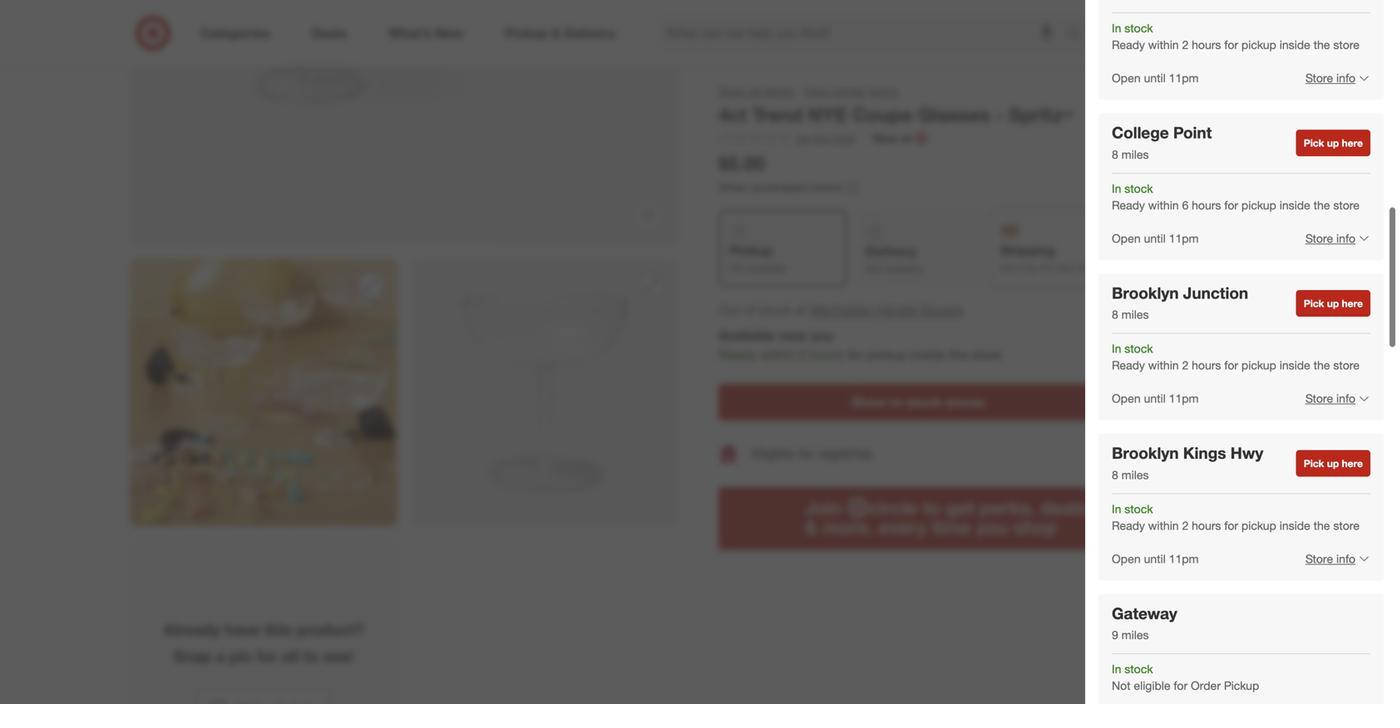 Task type: describe. For each thing, give the bounding box(es) containing it.
store for college point
[[1306, 231, 1333, 246]]

in stock ready within 2 hours for pickup inside the store for kings
[[1112, 502, 1360, 533]]

up for brooklyn junction
[[1327, 297, 1339, 310]]

herald
[[878, 302, 917, 318]]

by
[[1027, 262, 1038, 274]]

store for brooklyn kings hwy
[[1334, 519, 1360, 533]]

pickup for college point
[[1242, 198, 1277, 212]]

a
[[216, 647, 225, 666]]

items
[[869, 84, 898, 99]]

view similar items button
[[805, 83, 898, 100]]

1 open from the top
[[1112, 71, 1141, 85]]

stock inside "in stock not eligible for order pickup"
[[1125, 662, 1153, 677]]

until for point
[[1144, 231, 1166, 246]]

pick up here button for college point
[[1296, 130, 1371, 156]]

dec
[[1057, 262, 1075, 274]]

store info for college point
[[1306, 231, 1356, 246]]

when purchased online
[[719, 180, 842, 195]]

store for brooklyn junction
[[1334, 358, 1360, 373]]

ready inside available near you ready within 2 hours for pickup inside the store
[[719, 347, 757, 363]]

in stock not eligible for order pickup
[[1112, 662, 1259, 693]]

1 until from the top
[[1144, 71, 1166, 85]]

store for brooklyn junction
[[1306, 391, 1333, 406]]

store for brooklyn kings hwy
[[1306, 552, 1333, 566]]

shipping
[[1000, 242, 1056, 259]]

stock right search
[[1125, 21, 1153, 36]]

add item button
[[1197, 441, 1268, 468]]

add item
[[1220, 448, 1260, 461]]

available
[[719, 328, 775, 344]]

near
[[779, 328, 808, 344]]

in inside "in stock not eligible for order pickup"
[[1112, 662, 1122, 677]]

1 11pm from the top
[[1169, 71, 1199, 85]]

pick up here button for brooklyn junction
[[1296, 290, 1371, 317]]

-
[[996, 103, 1004, 126]]

pickup inside available near you ready within 2 hours for pickup inside the store
[[867, 347, 907, 363]]

purchased
[[752, 180, 808, 195]]

advertisement region
[[719, 488, 1268, 551]]

What can we help you find? suggestions appear below search field
[[656, 15, 1070, 52]]

pickup inside "in stock not eligible for order pickup"
[[1224, 679, 1259, 693]]

up for college point
[[1327, 137, 1339, 149]]

already
[[163, 621, 220, 640]]

ready for college point
[[1112, 198, 1145, 212]]

in-
[[890, 394, 907, 411]]

order
[[1191, 679, 1221, 693]]

0 horizontal spatial at
[[796, 302, 807, 318]]

be the first! link
[[719, 130, 856, 147]]

available near you ready within 2 hours for pickup inside the store
[[719, 328, 1002, 363]]

college
[[1112, 123, 1169, 142]]

1 open until 11pm from the top
[[1112, 71, 1199, 85]]

in stock ready within 2 hours for pickup inside the store for junction
[[1112, 342, 1360, 373]]

miles inside gateway 9 miles
[[1122, 628, 1149, 643]]

stock down brooklyn junction 8 miles
[[1125, 342, 1153, 356]]

manhattan
[[811, 302, 874, 318]]

spritz
[[764, 84, 795, 99]]

add
[[1220, 448, 1238, 461]]

not inside "in stock not eligible for order pickup"
[[1112, 679, 1131, 693]]

be the first!
[[797, 131, 856, 146]]

shipping get it by fri, dec 22
[[1000, 242, 1089, 274]]

you
[[811, 328, 834, 344]]

junction
[[1183, 284, 1249, 303]]

all inside already have this product? snap a pic for all to see!
[[282, 647, 299, 666]]

9
[[1112, 628, 1119, 643]]

open for brooklyn junction
[[1112, 391, 1141, 406]]

4ct trend nye coupe glasses - spritz™
[[719, 103, 1074, 126]]

22
[[1078, 262, 1089, 274]]

miles inside brooklyn junction 8 miles
[[1122, 307, 1149, 322]]

11pm for kings
[[1169, 552, 1199, 566]]

11pm for point
[[1169, 231, 1199, 246]]

stock down brooklyn kings hwy 8 miles
[[1125, 502, 1153, 516]]

coupe
[[853, 103, 913, 126]]

shop
[[719, 84, 746, 99]]

miles inside college point 8 miles
[[1122, 147, 1149, 162]]

pick up here button for brooklyn kings hwy
[[1296, 450, 1371, 477]]

fri,
[[1041, 262, 1054, 274]]

open until 11pm for point
[[1112, 231, 1199, 246]]

hours inside available near you ready within 2 hours for pickup inside the store
[[810, 347, 844, 363]]

be
[[797, 131, 810, 146]]

not for delivery
[[866, 262, 882, 275]]

ready for brooklyn junction
[[1112, 358, 1145, 373]]

inside inside available near you ready within 2 hours for pickup inside the store
[[910, 347, 946, 363]]

product?
[[296, 621, 364, 640]]

new at
[[873, 131, 912, 146]]

store info button for brooklyn kings hwy
[[1295, 541, 1371, 578]]

hwy
[[1231, 444, 1264, 463]]

out of stock at manhattan herald square
[[719, 302, 963, 318]]

store info button for college point
[[1295, 220, 1371, 257]]

trend
[[752, 103, 803, 126]]

brooklyn junction 8 miles
[[1112, 284, 1249, 322]]

pickup for brooklyn kings hwy
[[1242, 519, 1277, 533]]

view
[[805, 84, 829, 99]]

eligible
[[752, 446, 795, 462]]

gateway 9 miles
[[1112, 604, 1178, 643]]

item
[[1241, 448, 1260, 461]]

to
[[303, 647, 319, 666]]

for inside in stock ready within 6 hours for pickup inside the store
[[1225, 198, 1239, 212]]

show in-stock stores button
[[719, 384, 1118, 421]]

ready for brooklyn kings hwy
[[1112, 519, 1145, 533]]

within for brooklyn kings hwy
[[1148, 519, 1179, 533]]

within for college point
[[1148, 198, 1179, 212]]

similar
[[832, 84, 866, 99]]

until for junction
[[1144, 391, 1166, 406]]

stock inside 'button'
[[907, 394, 942, 411]]

until for kings
[[1144, 552, 1166, 566]]

here for brooklyn junction
[[1342, 297, 1363, 310]]

info for brooklyn kings hwy
[[1337, 552, 1356, 566]]

in for brooklyn kings hwy
[[1112, 502, 1122, 516]]

$5.00
[[719, 152, 765, 175]]

1 horizontal spatial at
[[901, 131, 912, 146]]

store info for brooklyn kings hwy
[[1306, 552, 1356, 566]]

inside for brooklyn kings hwy
[[1280, 519, 1311, 533]]

when
[[719, 180, 749, 195]]

pick up here for college point
[[1304, 137, 1363, 149]]

inside for college point
[[1280, 198, 1311, 212]]

brooklyn for brooklyn kings hwy
[[1112, 444, 1179, 463]]

store inside available near you ready within 2 hours for pickup inside the store
[[972, 347, 1002, 363]]

show in-stock stores
[[851, 394, 985, 411]]

delivery not available
[[866, 243, 923, 275]]

square
[[921, 302, 963, 318]]

1 store info from the top
[[1306, 71, 1356, 85]]

0 vertical spatial all
[[749, 84, 761, 99]]

see!
[[323, 647, 354, 666]]



Task type: vqa. For each thing, say whether or not it's contained in the screenshot.


Task type: locate. For each thing, give the bounding box(es) containing it.
1 vertical spatial pick
[[1304, 297, 1325, 310]]

4 store info from the top
[[1306, 552, 1356, 566]]

1 horizontal spatial available
[[884, 262, 923, 275]]

pick
[[1304, 137, 1325, 149], [1304, 297, 1325, 310], [1304, 457, 1325, 470]]

in for college point
[[1112, 181, 1122, 196]]

11pm up 'gateway'
[[1169, 552, 1199, 566]]

spritz™
[[1009, 103, 1074, 126]]

the
[[1314, 38, 1330, 52], [813, 131, 830, 146], [1314, 198, 1330, 212], [949, 347, 968, 363], [1314, 358, 1330, 373], [1314, 519, 1330, 533]]

stores
[[946, 394, 985, 411]]

inside
[[1280, 38, 1311, 52], [1280, 198, 1311, 212], [910, 347, 946, 363], [1280, 358, 1311, 373], [1280, 519, 1311, 533]]

available inside 'delivery not available'
[[884, 262, 923, 275]]

2 store info button from the top
[[1295, 220, 1371, 257]]

open for brooklyn kings hwy
[[1112, 552, 1141, 566]]

within inside in stock ready within 6 hours for pickup inside the store
[[1148, 198, 1179, 212]]

3 until from the top
[[1144, 391, 1166, 406]]

4ct trend nye coupe glasses - spritz&#8482;, 1 of 4 image
[[130, 0, 679, 245]]

3 here from the top
[[1342, 457, 1363, 470]]

4 until from the top
[[1144, 552, 1166, 566]]

out
[[719, 302, 740, 318]]

all right shop on the top right of the page
[[749, 84, 761, 99]]

hours for brooklyn junction
[[1192, 358, 1221, 373]]

ready inside in stock ready within 6 hours for pickup inside the store
[[1112, 198, 1145, 212]]

3 store info button from the top
[[1295, 381, 1371, 417]]

3 miles from the top
[[1122, 468, 1149, 482]]

2 in stock ready within 2 hours for pickup inside the store from the top
[[1112, 342, 1360, 373]]

store inside in stock ready within 6 hours for pickup inside the store
[[1334, 198, 1360, 212]]

within inside available near you ready within 2 hours for pickup inside the store
[[760, 347, 795, 363]]

online
[[811, 180, 842, 195]]

open for college point
[[1112, 231, 1141, 246]]

for inside already have this product? snap a pic for all to see!
[[257, 647, 277, 666]]

4 open until 11pm from the top
[[1112, 552, 1199, 566]]

not left the eligible
[[1112, 679, 1131, 693]]

brooklyn
[[1112, 284, 1179, 303], [1112, 444, 1179, 463]]

0 vertical spatial in stock ready within 2 hours for pickup inside the store
[[1112, 21, 1360, 52]]

11pm for junction
[[1169, 391, 1199, 406]]

eligible
[[1134, 679, 1171, 693]]

2 in from the top
[[1112, 181, 1122, 196]]

stock inside in stock ready within 6 hours for pickup inside the store
[[1125, 181, 1153, 196]]

college point 8 miles
[[1112, 123, 1212, 162]]

open until 11pm for junction
[[1112, 391, 1199, 406]]

ready
[[1112, 38, 1145, 52], [1112, 198, 1145, 212], [719, 347, 757, 363], [1112, 358, 1145, 373], [1112, 519, 1145, 533]]

2 open from the top
[[1112, 231, 1141, 246]]

0 vertical spatial up
[[1327, 137, 1339, 149]]

2 pick from the top
[[1304, 297, 1325, 310]]

3 store from the top
[[1306, 391, 1333, 406]]

store
[[1306, 71, 1333, 85], [1306, 231, 1333, 246], [1306, 391, 1333, 406], [1306, 552, 1333, 566]]

store info button for brooklyn junction
[[1295, 381, 1371, 417]]

1 here from the top
[[1342, 137, 1363, 149]]

until
[[1144, 71, 1166, 85], [1144, 231, 1166, 246], [1144, 391, 1166, 406], [1144, 552, 1166, 566]]

2 vertical spatial pick up here button
[[1296, 450, 1371, 477]]

1 vertical spatial pick up here
[[1304, 297, 1363, 310]]

already have this product? snap a pic for all to see!
[[163, 621, 364, 666]]

pickup up of
[[729, 242, 773, 259]]

not down "delivery"
[[866, 262, 882, 275]]

until up brooklyn kings hwy 8 miles
[[1144, 391, 1166, 406]]

inside inside in stock ready within 6 hours for pickup inside the store
[[1280, 198, 1311, 212]]

for
[[1225, 38, 1239, 52], [1225, 198, 1239, 212], [847, 347, 863, 363], [1225, 358, 1239, 373], [798, 446, 814, 462], [1225, 519, 1239, 533], [257, 647, 277, 666], [1174, 679, 1188, 693]]

1 horizontal spatial all
[[749, 84, 761, 99]]

until up college
[[1144, 71, 1166, 85]]

0 vertical spatial at
[[901, 131, 912, 146]]

0 vertical spatial pick up here button
[[1296, 130, 1371, 156]]

store info button
[[1295, 60, 1371, 97], [1295, 220, 1371, 257], [1295, 381, 1371, 417], [1295, 541, 1371, 578]]

not inside "pickup not available"
[[729, 262, 746, 274]]

dialog containing college point
[[1085, 0, 1397, 705]]

2 vertical spatial up
[[1327, 457, 1339, 470]]

1 pick up here from the top
[[1304, 137, 1363, 149]]

pickup right order
[[1224, 679, 1259, 693]]

get
[[1000, 262, 1016, 274]]

11pm down "6" in the right of the page
[[1169, 231, 1199, 246]]

store info for brooklyn junction
[[1306, 391, 1356, 406]]

1 vertical spatial here
[[1342, 297, 1363, 310]]

in for brooklyn junction
[[1112, 342, 1122, 356]]

store info
[[1306, 71, 1356, 85], [1306, 231, 1356, 246], [1306, 391, 1356, 406], [1306, 552, 1356, 566]]

1 vertical spatial up
[[1327, 297, 1339, 310]]

it
[[1019, 262, 1024, 274]]

3 11pm from the top
[[1169, 391, 1199, 406]]

this
[[264, 621, 292, 640]]

miles
[[1122, 147, 1149, 162], [1122, 307, 1149, 322], [1122, 468, 1149, 482], [1122, 628, 1149, 643]]

1 vertical spatial in stock ready within 2 hours for pickup inside the store
[[1112, 342, 1360, 373]]

all
[[749, 84, 761, 99], [282, 647, 299, 666]]

1 in stock ready within 2 hours for pickup inside the store from the top
[[1112, 21, 1360, 52]]

stock left stores
[[907, 394, 942, 411]]

3 info from the top
[[1337, 391, 1356, 406]]

pick for brooklyn kings hwy
[[1304, 457, 1325, 470]]

stock down college point 8 miles
[[1125, 181, 1153, 196]]

first!
[[833, 131, 856, 146]]

within for brooklyn junction
[[1148, 358, 1179, 373]]

3 8 from the top
[[1112, 468, 1119, 482]]

11pm up point
[[1169, 71, 1199, 85]]

within
[[1148, 38, 1179, 52], [1148, 198, 1179, 212], [760, 347, 795, 363], [1148, 358, 1179, 373], [1148, 519, 1179, 533]]

2 vertical spatial pick up here
[[1304, 457, 1363, 470]]

4ct trend nye coupe glasses - spritz&#8482;, 2 of 4 image
[[130, 259, 398, 527]]

up
[[1327, 137, 1339, 149], [1327, 297, 1339, 310], [1327, 457, 1339, 470]]

8 for brooklyn junction
[[1112, 307, 1119, 322]]

info
[[1337, 71, 1356, 85], [1337, 231, 1356, 246], [1337, 391, 1356, 406], [1337, 552, 1356, 566]]

snap
[[173, 647, 212, 666]]

pick for brooklyn junction
[[1304, 297, 1325, 310]]

1 vertical spatial pickup
[[1224, 679, 1259, 693]]

point
[[1174, 123, 1212, 142]]

3 in stock ready within 2 hours for pickup inside the store from the top
[[1112, 502, 1360, 533]]

delivery
[[866, 243, 917, 259]]

brooklyn left kings
[[1112, 444, 1179, 463]]

nye
[[808, 103, 847, 126]]

open until 11pm for kings
[[1112, 552, 1199, 566]]

not
[[729, 262, 746, 274], [866, 262, 882, 275], [1112, 679, 1131, 693]]

open until 11pm up college
[[1112, 71, 1199, 85]]

new
[[873, 131, 898, 146]]

at right new
[[901, 131, 912, 146]]

3 pick up here button from the top
[[1296, 450, 1371, 477]]

0 horizontal spatial not
[[729, 262, 746, 274]]

1 brooklyn from the top
[[1112, 284, 1179, 303]]

1 8 from the top
[[1112, 147, 1119, 162]]

4ct trend nye coupe glasses - spritz&#8482;, 3 of 4 image
[[411, 259, 679, 527]]

registries
[[818, 446, 873, 462]]

2 inside available near you ready within 2 hours for pickup inside the store
[[799, 347, 806, 363]]

5 in from the top
[[1112, 662, 1122, 677]]

2 vertical spatial here
[[1342, 457, 1363, 470]]

8 inside college point 8 miles
[[1112, 147, 1119, 162]]

pickup inside "pickup not available"
[[729, 242, 773, 259]]

1 info from the top
[[1337, 71, 1356, 85]]

have
[[225, 621, 260, 640]]

2 vertical spatial in stock ready within 2 hours for pickup inside the store
[[1112, 502, 1360, 533]]

eligible for registries
[[752, 446, 873, 462]]

stock
[[1125, 21, 1153, 36], [1125, 181, 1153, 196], [759, 302, 792, 318], [1125, 342, 1153, 356], [907, 394, 942, 411], [1125, 502, 1153, 516], [1125, 662, 1153, 677]]

4 info from the top
[[1337, 552, 1356, 566]]

4 store from the top
[[1306, 552, 1333, 566]]

shop all spritz
[[719, 84, 795, 99]]

in inside in stock ready within 6 hours for pickup inside the store
[[1112, 181, 1122, 196]]

search
[[1059, 27, 1099, 43]]

pick up here button
[[1296, 130, 1371, 156], [1296, 290, 1371, 317], [1296, 450, 1371, 477]]

1 vertical spatial 8
[[1112, 307, 1119, 322]]

in
[[1112, 21, 1122, 36], [1112, 181, 1122, 196], [1112, 342, 1122, 356], [1112, 502, 1122, 516], [1112, 662, 1122, 677]]

the inside in stock ready within 6 hours for pickup inside the store
[[1314, 198, 1330, 212]]

brooklyn left junction
[[1112, 284, 1179, 303]]

open until 11pm up brooklyn kings hwy 8 miles
[[1112, 391, 1199, 406]]

glasses
[[918, 103, 991, 126]]

0 vertical spatial 8
[[1112, 147, 1119, 162]]

view similar items
[[805, 84, 898, 99]]

brooklyn inside brooklyn junction 8 miles
[[1112, 284, 1179, 303]]

3 pick up here from the top
[[1304, 457, 1363, 470]]

11pm
[[1169, 71, 1199, 85], [1169, 231, 1199, 246], [1169, 391, 1199, 406], [1169, 552, 1199, 566]]

info for brooklyn junction
[[1337, 391, 1356, 406]]

open until 11pm down "6" in the right of the page
[[1112, 231, 1199, 246]]

pick up here for brooklyn kings hwy
[[1304, 457, 1363, 470]]

pick for college point
[[1304, 137, 1325, 149]]

available
[[748, 262, 787, 274], [884, 262, 923, 275]]

2 open until 11pm from the top
[[1112, 231, 1199, 246]]

brooklyn for brooklyn junction
[[1112, 284, 1179, 303]]

1 pick from the top
[[1304, 137, 1325, 149]]

0 horizontal spatial all
[[282, 647, 299, 666]]

at up near on the top right of page
[[796, 302, 807, 318]]

pick up here
[[1304, 137, 1363, 149], [1304, 297, 1363, 310], [1304, 457, 1363, 470]]

pick up here for brooklyn junction
[[1304, 297, 1363, 310]]

4 store info button from the top
[[1295, 541, 1371, 578]]

1 horizontal spatial not
[[866, 262, 882, 275]]

1 up from the top
[[1327, 137, 1339, 149]]

11pm up kings
[[1169, 391, 1199, 406]]

here for brooklyn kings hwy
[[1342, 457, 1363, 470]]

available up of
[[748, 262, 787, 274]]

0 horizontal spatial available
[[748, 262, 787, 274]]

up for brooklyn kings hwy
[[1327, 457, 1339, 470]]

manhattan herald square button
[[811, 301, 963, 320]]

2 vertical spatial 8
[[1112, 468, 1119, 482]]

pickup for brooklyn junction
[[1242, 358, 1277, 373]]

2 info from the top
[[1337, 231, 1356, 246]]

at
[[901, 131, 912, 146], [796, 302, 807, 318]]

4 open from the top
[[1112, 552, 1141, 566]]

2 horizontal spatial not
[[1112, 679, 1131, 693]]

search button
[[1059, 15, 1099, 55]]

3 in from the top
[[1112, 342, 1122, 356]]

store for college point
[[1334, 198, 1360, 212]]

2 here from the top
[[1342, 297, 1363, 310]]

in stock ready within 6 hours for pickup inside the store
[[1112, 181, 1360, 212]]

8 for college point
[[1112, 147, 1119, 162]]

0 vertical spatial here
[[1342, 137, 1363, 149]]

4ct
[[719, 103, 747, 126]]

6
[[1182, 198, 1189, 212]]

8
[[1112, 147, 1119, 162], [1112, 307, 1119, 322], [1112, 468, 1119, 482]]

2 up from the top
[[1327, 297, 1339, 310]]

store
[[1334, 38, 1360, 52], [1334, 198, 1360, 212], [972, 347, 1002, 363], [1334, 358, 1360, 373], [1334, 519, 1360, 533]]

hours
[[1192, 38, 1221, 52], [1192, 198, 1221, 212], [810, 347, 844, 363], [1192, 358, 1221, 373], [1192, 519, 1221, 533]]

1 vertical spatial at
[[796, 302, 807, 318]]

8 inside brooklyn kings hwy 8 miles
[[1112, 468, 1119, 482]]

3 store info from the top
[[1306, 391, 1356, 406]]

1 in from the top
[[1112, 21, 1122, 36]]

stock up the eligible
[[1125, 662, 1153, 677]]

pic
[[229, 647, 252, 666]]

miles inside brooklyn kings hwy 8 miles
[[1122, 468, 1149, 482]]

open until 11pm up 'gateway'
[[1112, 552, 1199, 566]]

all left to
[[282, 647, 299, 666]]

not for pickup
[[729, 262, 746, 274]]

1 pick up here button from the top
[[1296, 130, 1371, 156]]

3 open from the top
[[1112, 391, 1141, 406]]

until up brooklyn junction 8 miles
[[1144, 231, 1166, 246]]

0 horizontal spatial pickup
[[729, 242, 773, 259]]

hours for college point
[[1192, 198, 1221, 212]]

available down "delivery"
[[884, 262, 923, 275]]

dialog
[[1085, 0, 1397, 705]]

1 store info button from the top
[[1295, 60, 1371, 97]]

1 vertical spatial brooklyn
[[1112, 444, 1179, 463]]

4 11pm from the top
[[1169, 552, 1199, 566]]

show
[[851, 394, 887, 411]]

stock right of
[[759, 302, 792, 318]]

pickup inside in stock ready within 6 hours for pickup inside the store
[[1242, 198, 1277, 212]]

gateway
[[1112, 604, 1178, 623]]

3 open until 11pm from the top
[[1112, 391, 1199, 406]]

1 vertical spatial all
[[282, 647, 299, 666]]

4 miles from the top
[[1122, 628, 1149, 643]]

brooklyn kings hwy 8 miles
[[1112, 444, 1264, 482]]

1 store from the top
[[1306, 71, 1333, 85]]

not up out on the top right
[[729, 262, 746, 274]]

3 up from the top
[[1327, 457, 1339, 470]]

here for college point
[[1342, 137, 1363, 149]]

2 miles from the top
[[1122, 307, 1149, 322]]

0 vertical spatial pick up here
[[1304, 137, 1363, 149]]

in stock ready within 2 hours for pickup inside the store
[[1112, 21, 1360, 52], [1112, 342, 1360, 373], [1112, 502, 1360, 533]]

2 8 from the top
[[1112, 307, 1119, 322]]

2 pick up here from the top
[[1304, 297, 1363, 310]]

for inside available near you ready within 2 hours for pickup inside the store
[[847, 347, 863, 363]]

pickup not available
[[729, 242, 787, 274]]

2 store from the top
[[1306, 231, 1333, 246]]

hours for brooklyn kings hwy
[[1192, 519, 1221, 533]]

info for college point
[[1337, 231, 1356, 246]]

4 in from the top
[[1112, 502, 1122, 516]]

not inside 'delivery not available'
[[866, 262, 882, 275]]

the inside available near you ready within 2 hours for pickup inside the store
[[949, 347, 968, 363]]

0 vertical spatial brooklyn
[[1112, 284, 1179, 303]]

1 miles from the top
[[1122, 147, 1149, 162]]

3 pick from the top
[[1304, 457, 1325, 470]]

8 inside brooklyn junction 8 miles
[[1112, 307, 1119, 322]]

2 11pm from the top
[[1169, 231, 1199, 246]]

available for delivery
[[884, 262, 923, 275]]

until up 'gateway'
[[1144, 552, 1166, 566]]

available for pickup
[[748, 262, 787, 274]]

2 vertical spatial pick
[[1304, 457, 1325, 470]]

2 until from the top
[[1144, 231, 1166, 246]]

1 horizontal spatial pickup
[[1224, 679, 1259, 693]]

brooklyn inside brooklyn kings hwy 8 miles
[[1112, 444, 1179, 463]]

2 store info from the top
[[1306, 231, 1356, 246]]

hours inside in stock ready within 6 hours for pickup inside the store
[[1192, 198, 1221, 212]]

2 brooklyn from the top
[[1112, 444, 1179, 463]]

of
[[744, 302, 756, 318]]

inside for brooklyn junction
[[1280, 358, 1311, 373]]

kings
[[1183, 444, 1226, 463]]

0 vertical spatial pickup
[[729, 242, 773, 259]]

available inside "pickup not available"
[[748, 262, 787, 274]]

for inside "in stock not eligible for order pickup"
[[1174, 679, 1188, 693]]

0 vertical spatial pick
[[1304, 137, 1325, 149]]

2 pick up here button from the top
[[1296, 290, 1371, 317]]

1 vertical spatial pick up here button
[[1296, 290, 1371, 317]]



